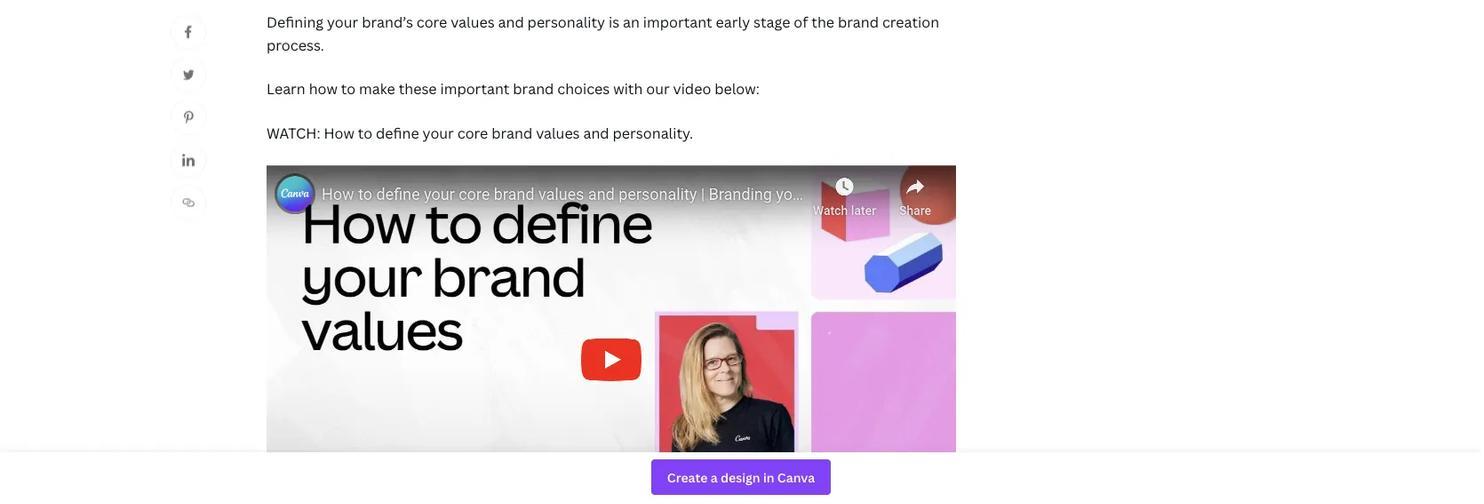 Task type: vqa. For each thing, say whether or not it's contained in the screenshot.
Defining your brand's core values and personality is an important early stage of the brand creation process.
yes



Task type: locate. For each thing, give the bounding box(es) containing it.
brand inside defining your brand's core values and personality is an important early stage of the brand creation process.
[[838, 12, 879, 31]]

and left "personality"
[[498, 12, 524, 31]]

watch:
[[267, 123, 320, 142]]

important right an
[[643, 12, 712, 31]]

and down choices
[[583, 123, 609, 142]]

1 horizontal spatial core
[[457, 123, 488, 142]]

to right how in the left top of the page
[[341, 79, 356, 98]]

watch: how to define your core brand values and personality.
[[267, 123, 693, 142]]

defining
[[267, 12, 324, 31]]

video
[[673, 79, 711, 98]]

and
[[498, 12, 524, 31], [583, 123, 609, 142]]

values
[[451, 12, 495, 31], [536, 123, 580, 142]]

personality.
[[613, 123, 693, 142]]

important up 'watch: how to define your core brand values and personality.'
[[440, 79, 510, 98]]

creation
[[882, 12, 939, 31]]

0 horizontal spatial your
[[327, 12, 358, 31]]

0 vertical spatial and
[[498, 12, 524, 31]]

1 horizontal spatial and
[[583, 123, 609, 142]]

1 vertical spatial values
[[536, 123, 580, 142]]

below:
[[715, 79, 760, 98]]

to for define
[[358, 123, 373, 142]]

values down choices
[[536, 123, 580, 142]]

your left brand's
[[327, 12, 358, 31]]

0 vertical spatial brand
[[838, 12, 879, 31]]

0 horizontal spatial to
[[341, 79, 356, 98]]

to
[[341, 79, 356, 98], [358, 123, 373, 142]]

values inside defining your brand's core values and personality is an important early stage of the brand creation process.
[[451, 12, 495, 31]]

learn
[[267, 79, 305, 98]]

0 horizontal spatial core
[[417, 12, 447, 31]]

1 horizontal spatial important
[[643, 12, 712, 31]]

1 vertical spatial core
[[457, 123, 488, 142]]

core right brand's
[[417, 12, 447, 31]]

0 horizontal spatial and
[[498, 12, 524, 31]]

1 vertical spatial important
[[440, 79, 510, 98]]

2 vertical spatial brand
[[492, 123, 533, 142]]

1 vertical spatial to
[[358, 123, 373, 142]]

to right how
[[358, 123, 373, 142]]

define
[[376, 123, 419, 142]]

defining your brand's core values and personality is an important early stage of the brand creation process.
[[267, 12, 939, 54]]

your
[[327, 12, 358, 31], [423, 123, 454, 142]]

0 vertical spatial core
[[417, 12, 447, 31]]

1 vertical spatial brand
[[513, 79, 554, 98]]

brand down learn how to make these important brand choices with our video below: in the top of the page
[[492, 123, 533, 142]]

brand right 'the' on the right top of page
[[838, 12, 879, 31]]

core down learn how to make these important brand choices with our video below: in the top of the page
[[457, 123, 488, 142]]

your right define
[[423, 123, 454, 142]]

learn how to make these important brand choices with our video below:
[[267, 79, 760, 98]]

1 vertical spatial your
[[423, 123, 454, 142]]

1 horizontal spatial to
[[358, 123, 373, 142]]

core
[[417, 12, 447, 31], [457, 123, 488, 142]]

early
[[716, 12, 750, 31]]

0 vertical spatial to
[[341, 79, 356, 98]]

0 vertical spatial your
[[327, 12, 358, 31]]

stage
[[754, 12, 790, 31]]

0 vertical spatial important
[[643, 12, 712, 31]]

choices
[[557, 79, 610, 98]]

0 horizontal spatial values
[[451, 12, 495, 31]]

brand
[[838, 12, 879, 31], [513, 79, 554, 98], [492, 123, 533, 142]]

important
[[643, 12, 712, 31], [440, 79, 510, 98]]

0 vertical spatial values
[[451, 12, 495, 31]]

important inside defining your brand's core values and personality is an important early stage of the brand creation process.
[[643, 12, 712, 31]]

values up learn how to make these important brand choices with our video below: in the top of the page
[[451, 12, 495, 31]]

brand for learn how to make these important brand choices with our video below:
[[513, 79, 554, 98]]

brand left choices
[[513, 79, 554, 98]]



Task type: describe. For each thing, give the bounding box(es) containing it.
our
[[646, 79, 670, 98]]

1 horizontal spatial values
[[536, 123, 580, 142]]

and inside defining your brand's core values and personality is an important early stage of the brand creation process.
[[498, 12, 524, 31]]

make
[[359, 79, 395, 98]]

process.
[[267, 35, 324, 54]]

with
[[613, 79, 643, 98]]

the
[[812, 12, 835, 31]]

how
[[324, 123, 354, 142]]

to for make
[[341, 79, 356, 98]]

your inside defining your brand's core values and personality is an important early stage of the brand creation process.
[[327, 12, 358, 31]]

of
[[794, 12, 808, 31]]

personality
[[527, 12, 605, 31]]

brand for watch: how to define your core brand values and personality.
[[492, 123, 533, 142]]

0 horizontal spatial important
[[440, 79, 510, 98]]

is
[[609, 12, 619, 31]]

how
[[309, 79, 338, 98]]

core inside defining your brand's core values and personality is an important early stage of the brand creation process.
[[417, 12, 447, 31]]

these
[[399, 79, 437, 98]]

an
[[623, 12, 640, 31]]

brand's
[[362, 12, 413, 31]]

1 vertical spatial and
[[583, 123, 609, 142]]

1 horizontal spatial your
[[423, 123, 454, 142]]



